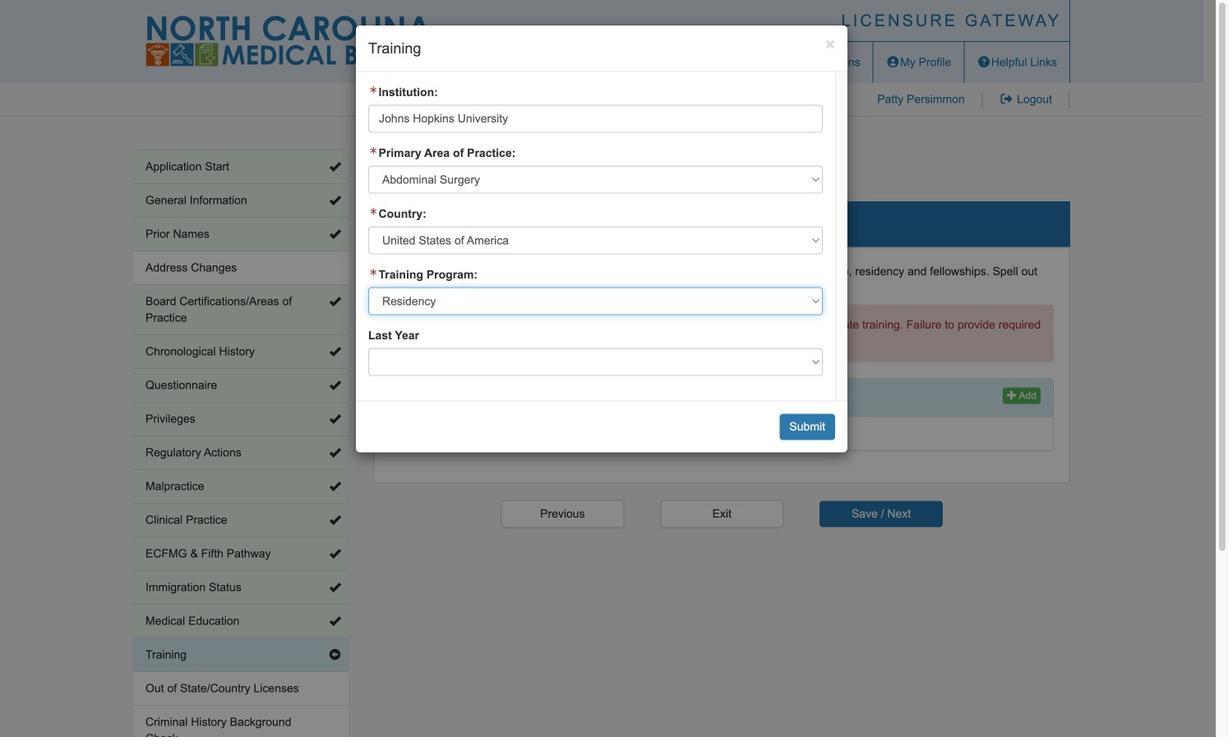 Task type: locate. For each thing, give the bounding box(es) containing it.
north carolina medical board logo image
[[146, 16, 433, 67]]

None submit
[[780, 414, 836, 441], [820, 501, 944, 528], [780, 414, 836, 441], [820, 501, 944, 528]]

1 fw image from the top
[[368, 208, 379, 216]]

circle arrow left image
[[329, 650, 341, 661]]

8 ok image from the top
[[329, 582, 341, 594]]

ok image
[[329, 161, 341, 173], [329, 380, 341, 392], [329, 515, 341, 526], [329, 549, 341, 560], [329, 616, 341, 628]]

None button
[[501, 500, 625, 528], [661, 500, 784, 528], [501, 500, 625, 528], [661, 500, 784, 528]]

question circle image
[[977, 56, 992, 68]]

None text field
[[368, 105, 823, 133]]

fw image
[[368, 208, 379, 216], [368, 269, 379, 277]]

5 ok image from the top
[[329, 414, 341, 425]]

2 ok image from the top
[[329, 229, 341, 240]]

fw image
[[368, 86, 379, 94], [368, 147, 379, 155]]

0 vertical spatial fw image
[[368, 86, 379, 94]]

1 vertical spatial fw image
[[368, 147, 379, 155]]

1 vertical spatial fw image
[[368, 269, 379, 277]]

2 fw image from the top
[[368, 269, 379, 277]]

3 ok image from the top
[[329, 515, 341, 526]]

ok image
[[329, 195, 341, 206], [329, 229, 341, 240], [329, 296, 341, 308], [329, 346, 341, 358], [329, 414, 341, 425], [329, 447, 341, 459], [329, 481, 341, 493], [329, 582, 341, 594]]

user circle image
[[886, 56, 901, 68]]

0 vertical spatial fw image
[[368, 208, 379, 216]]

4 ok image from the top
[[329, 549, 341, 560]]

7 ok image from the top
[[329, 481, 341, 493]]

2 ok image from the top
[[329, 380, 341, 392]]

1 ok image from the top
[[329, 161, 341, 173]]

1 ok image from the top
[[329, 195, 341, 206]]



Task type: describe. For each thing, give the bounding box(es) containing it.
3 ok image from the top
[[329, 296, 341, 308]]

6 ok image from the top
[[329, 447, 341, 459]]

sign out image
[[1000, 93, 1014, 105]]

4 ok image from the top
[[329, 346, 341, 358]]

5 ok image from the top
[[329, 616, 341, 628]]

plus image
[[1008, 390, 1017, 400]]

1 fw image from the top
[[368, 86, 379, 94]]

2 fw image from the top
[[368, 147, 379, 155]]



Task type: vqa. For each thing, say whether or not it's contained in the screenshot.
"button"
yes



